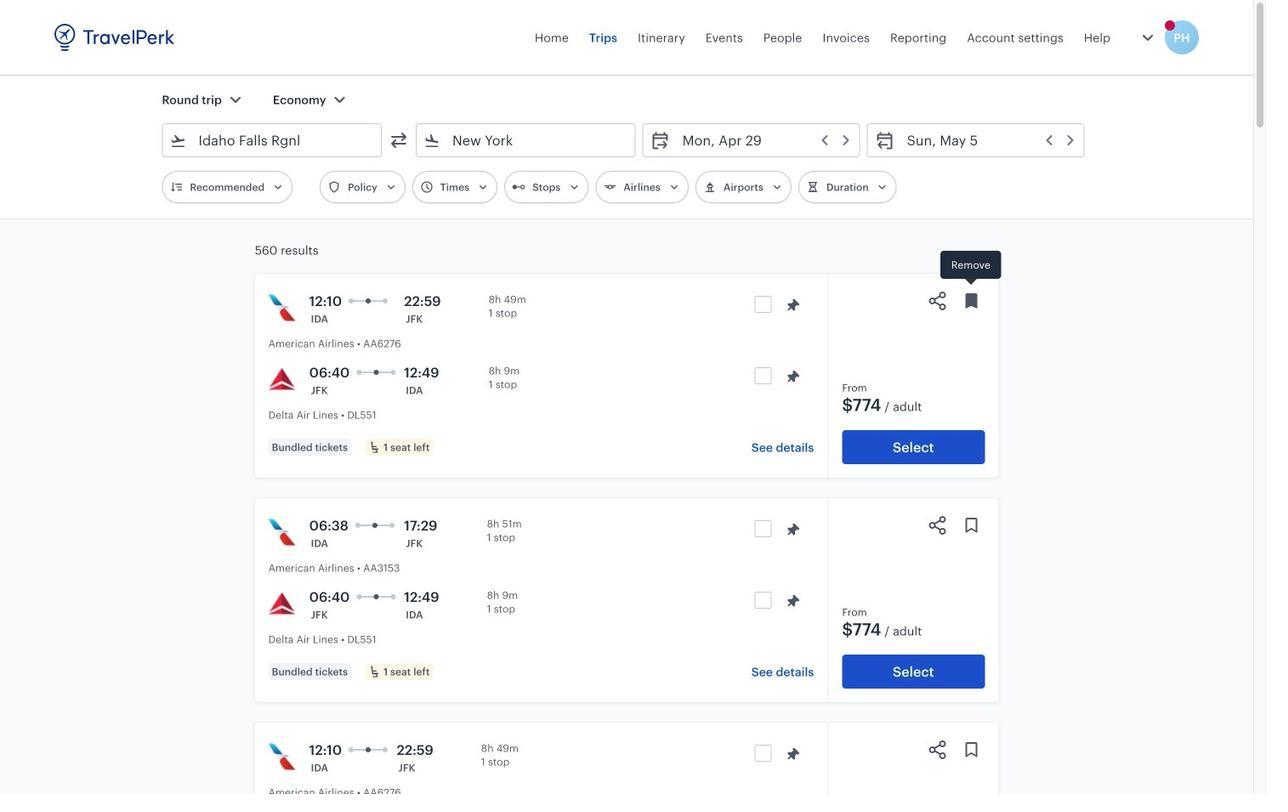Task type: describe. For each thing, give the bounding box(es) containing it.
delta air lines image for 2nd american airlines image from the bottom of the page
[[269, 366, 296, 393]]



Task type: vqa. For each thing, say whether or not it's contained in the screenshot.
the top Delta Air Lines icon
yes



Task type: locate. For each thing, give the bounding box(es) containing it.
Return field
[[896, 127, 1078, 154]]

1 american airlines image from the top
[[269, 294, 296, 322]]

american airlines image
[[269, 294, 296, 322], [269, 519, 296, 546]]

From search field
[[187, 127, 359, 154]]

To search field
[[441, 127, 613, 154]]

1 vertical spatial delta air lines image
[[269, 590, 296, 618]]

2 delta air lines image from the top
[[269, 590, 296, 618]]

delta air lines image for 1st american airlines image from the bottom of the page
[[269, 590, 296, 618]]

0 vertical spatial delta air lines image
[[269, 366, 296, 393]]

1 delta air lines image from the top
[[269, 366, 296, 393]]

tooltip
[[941, 251, 1002, 287]]

american airlines image
[[269, 744, 296, 771]]

1 vertical spatial american airlines image
[[269, 519, 296, 546]]

0 vertical spatial american airlines image
[[269, 294, 296, 322]]

Depart field
[[671, 127, 853, 154]]

2 american airlines image from the top
[[269, 519, 296, 546]]

delta air lines image
[[269, 366, 296, 393], [269, 590, 296, 618]]



